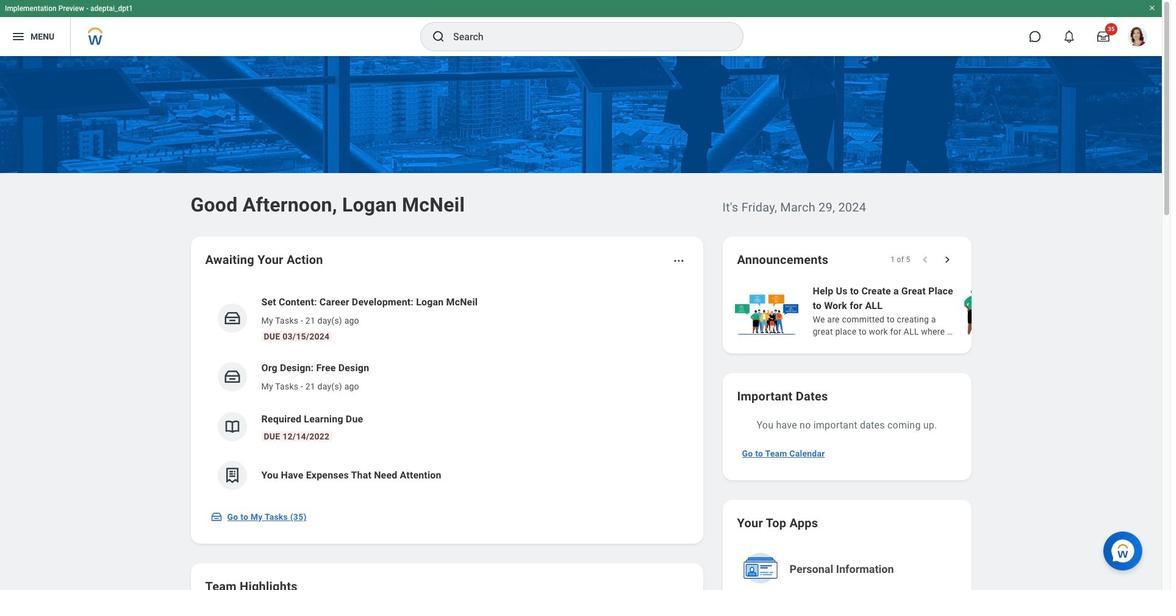 Task type: locate. For each thing, give the bounding box(es) containing it.
Search Workday  search field
[[453, 23, 718, 50]]

0 vertical spatial inbox image
[[223, 368, 241, 386]]

1 vertical spatial inbox image
[[210, 511, 222, 524]]

inbox image
[[223, 368, 241, 386], [210, 511, 222, 524]]

1 horizontal spatial inbox image
[[223, 368, 241, 386]]

status
[[891, 255, 911, 265]]

close environment banner image
[[1149, 4, 1156, 12]]

notifications large image
[[1064, 31, 1076, 43]]

list
[[733, 283, 1172, 339], [205, 286, 689, 500]]

0 horizontal spatial inbox image
[[210, 511, 222, 524]]

inbox image
[[223, 309, 241, 328]]

main content
[[0, 56, 1172, 591]]

banner
[[0, 0, 1162, 56]]

inbox large image
[[1098, 31, 1110, 43]]

chevron left small image
[[919, 254, 931, 266]]



Task type: describe. For each thing, give the bounding box(es) containing it.
search image
[[431, 29, 446, 44]]

profile logan mcneil image
[[1128, 27, 1148, 49]]

0 horizontal spatial list
[[205, 286, 689, 500]]

inbox image inside list
[[223, 368, 241, 386]]

justify image
[[11, 29, 26, 44]]

dashboard expenses image
[[223, 467, 241, 485]]

chevron right small image
[[941, 254, 953, 266]]

related actions image
[[673, 255, 685, 267]]

1 horizontal spatial list
[[733, 283, 1172, 339]]

book open image
[[223, 418, 241, 436]]



